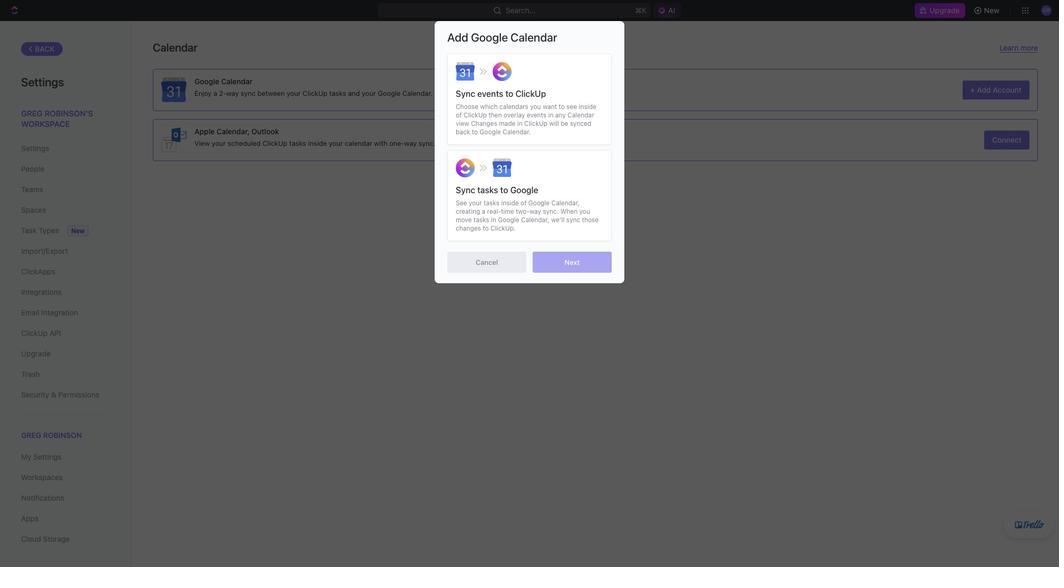 Task type: locate. For each thing, give the bounding box(es) containing it.
tasks inside google calendar enjoy a 2-way sync between your clickup tasks and your google calendar. learn more
[[330, 89, 346, 97]]

events
[[478, 89, 504, 99], [527, 111, 547, 119]]

2 vertical spatial way
[[530, 208, 542, 216]]

learn more link
[[1000, 43, 1039, 53], [435, 89, 471, 97], [438, 139, 474, 147]]

apple
[[195, 127, 215, 136]]

0 vertical spatial a
[[214, 89, 217, 97]]

1 vertical spatial events
[[527, 111, 547, 119]]

workspaces link
[[21, 469, 110, 487]]

0 vertical spatial sync
[[456, 89, 476, 99]]

1 vertical spatial sync
[[456, 186, 476, 195]]

more inside apple calendar, outlook view your scheduled clickup tasks inside your calendar with one-way sync. learn more
[[458, 139, 474, 147]]

upgrade link
[[916, 3, 966, 18], [21, 345, 110, 363]]

1 vertical spatial new
[[71, 227, 85, 235]]

0 horizontal spatial calendar,
[[217, 127, 250, 136]]

sync
[[456, 89, 476, 99], [456, 186, 476, 195]]

2 vertical spatial learn more link
[[438, 139, 474, 147]]

learn more link up account
[[1000, 43, 1039, 53]]

1 horizontal spatial upgrade link
[[916, 3, 966, 18]]

events down want
[[527, 111, 547, 119]]

0 vertical spatial settings
[[21, 75, 64, 89]]

sync for sync tasks to google
[[456, 186, 476, 195]]

new
[[985, 6, 1000, 15], [71, 227, 85, 235]]

calendar, up the when
[[552, 199, 580, 207]]

clickup
[[303, 89, 328, 97], [516, 89, 546, 99], [464, 111, 487, 119], [525, 120, 548, 128], [263, 139, 288, 147], [21, 329, 48, 338]]

enjoy
[[195, 89, 212, 97]]

1 horizontal spatial in
[[518, 120, 523, 128]]

1 vertical spatial clickup image
[[456, 159, 475, 178]]

tasks
[[330, 89, 346, 97], [290, 139, 306, 147], [478, 186, 499, 195], [484, 199, 500, 207], [474, 216, 490, 224]]

a
[[214, 89, 217, 97], [482, 208, 486, 216]]

any
[[556, 111, 566, 119]]

0 vertical spatial calendar.
[[403, 89, 433, 97]]

1 vertical spatial greg
[[21, 431, 41, 440]]

notifications link
[[21, 490, 110, 508]]

want
[[543, 103, 557, 111]]

my settings link
[[21, 449, 110, 467]]

1 vertical spatial settings
[[21, 144, 49, 153]]

more inside google calendar enjoy a 2-way sync between your clickup tasks and your google calendar. learn more
[[455, 89, 471, 97]]

clickup down outlook in the top of the page
[[263, 139, 288, 147]]

0 horizontal spatial in
[[491, 216, 497, 224]]

settings right the my
[[33, 453, 62, 462]]

way right enjoy
[[227, 89, 239, 97]]

0 vertical spatial in
[[549, 111, 554, 119]]

two-
[[516, 208, 530, 216]]

upgrade link left new button
[[916, 3, 966, 18]]

more down the view on the top left
[[458, 139, 474, 147]]

2 horizontal spatial way
[[530, 208, 542, 216]]

upgrade
[[930, 6, 961, 15], [21, 350, 51, 359]]

0 horizontal spatial upgrade
[[21, 350, 51, 359]]

learn inside apple calendar, outlook view your scheduled clickup tasks inside your calendar with one-way sync. learn more
[[438, 139, 456, 147]]

1 vertical spatial add
[[978, 85, 992, 94]]

sync.
[[419, 139, 436, 147], [543, 208, 559, 216]]

and
[[348, 89, 360, 97]]

2 horizontal spatial inside
[[579, 103, 597, 111]]

to
[[506, 89, 514, 99], [559, 103, 565, 111], [472, 128, 478, 136], [501, 186, 509, 195], [483, 225, 489, 233]]

calendar, up scheduled
[[217, 127, 250, 136]]

0 vertical spatial back
[[35, 44, 55, 53]]

1 vertical spatial you
[[580, 208, 591, 216]]

to up calendars
[[506, 89, 514, 99]]

robinson's
[[45, 109, 93, 118]]

back
[[35, 44, 55, 53], [456, 128, 471, 136]]

in down want
[[549, 111, 554, 119]]

inside up time
[[502, 199, 519, 207]]

apps
[[21, 515, 39, 524]]

sync inside sync tasks to google see your tasks inside of google calendar, creating a real-time two-way sync. when you move tasks in google calendar, we'll sync those changes to clickup.
[[567, 216, 581, 224]]

when
[[561, 208, 578, 216]]

1 vertical spatial inside
[[308, 139, 327, 147]]

add
[[448, 31, 469, 44], [978, 85, 992, 94]]

you up the those on the right of the page
[[580, 208, 591, 216]]

2-
[[219, 89, 227, 97]]

1 horizontal spatial add
[[978, 85, 992, 94]]

0 vertical spatial more
[[1021, 43, 1039, 52]]

way inside google calendar enjoy a 2-way sync between your clickup tasks and your google calendar. learn more
[[227, 89, 239, 97]]

0 horizontal spatial back
[[35, 44, 55, 53]]

calendar, down two-
[[522, 216, 550, 224]]

integration
[[41, 308, 78, 317]]

clickup down choose on the left
[[464, 111, 487, 119]]

upgrade link up trash link
[[21, 345, 110, 363]]

way inside apple calendar, outlook view your scheduled clickup tasks inside your calendar with one-way sync. learn more
[[405, 139, 417, 147]]

1 vertical spatial way
[[405, 139, 417, 147]]

sync. up we'll
[[543, 208, 559, 216]]

of
[[456, 111, 462, 119], [521, 199, 527, 207]]

greg inside greg robinson's workspace
[[21, 109, 43, 118]]

your up creating
[[469, 199, 482, 207]]

0 horizontal spatial of
[[456, 111, 462, 119]]

0 horizontal spatial upgrade link
[[21, 345, 110, 363]]

1 vertical spatial a
[[482, 208, 486, 216]]

of inside sync tasks to google see your tasks inside of google calendar, creating a real-time two-way sync. when you move tasks in google calendar, we'll sync those changes to clickup.
[[521, 199, 527, 207]]

google inside sync events to clickup choose which calendars you want to see inside of clickup then overlay events in any calendar view changes made in clickup will be synced back to google calendar.
[[480, 128, 501, 136]]

1 horizontal spatial events
[[527, 111, 547, 119]]

calendar,
[[217, 127, 250, 136], [552, 199, 580, 207], [522, 216, 550, 224]]

learn inside google calendar enjoy a 2-way sync between your clickup tasks and your google calendar. learn more
[[435, 89, 453, 97]]

2 sync from the top
[[456, 186, 476, 195]]

in
[[549, 111, 554, 119], [518, 120, 523, 128], [491, 216, 497, 224]]

next
[[565, 258, 580, 267]]

1 horizontal spatial a
[[482, 208, 486, 216]]

0 vertical spatial you
[[531, 103, 541, 111]]

sync left between
[[241, 89, 256, 97]]

sync up choose on the left
[[456, 89, 476, 99]]

add google calendar
[[448, 31, 558, 44]]

google
[[471, 31, 508, 44], [195, 77, 219, 86], [378, 89, 401, 97], [480, 128, 501, 136], [511, 186, 539, 195], [529, 199, 550, 207], [499, 216, 520, 224]]

1 vertical spatial back
[[456, 128, 471, 136]]

sync inside sync tasks to google see your tasks inside of google calendar, creating a real-time two-way sync. when you move tasks in google calendar, we'll sync those changes to clickup.
[[456, 186, 476, 195]]

settings down the back link
[[21, 75, 64, 89]]

way right with at the left
[[405, 139, 417, 147]]

0 horizontal spatial way
[[227, 89, 239, 97]]

0 vertical spatial upgrade link
[[916, 3, 966, 18]]

sync inside google calendar enjoy a 2-way sync between your clickup tasks and your google calendar. learn more
[[241, 89, 256, 97]]

1 vertical spatial in
[[518, 120, 523, 128]]

inside right see
[[579, 103, 597, 111]]

+
[[971, 85, 976, 94]]

settings
[[21, 75, 64, 89], [21, 144, 49, 153], [33, 453, 62, 462]]

robinson
[[43, 431, 82, 440]]

way right time
[[530, 208, 542, 216]]

clickup left api at left bottom
[[21, 329, 48, 338]]

1 horizontal spatial inside
[[502, 199, 519, 207]]

to up any
[[559, 103, 565, 111]]

your inside sync tasks to google see your tasks inside of google calendar, creating a real-time two-way sync. when you move tasks in google calendar, we'll sync those changes to clickup.
[[469, 199, 482, 207]]

clickup left will
[[525, 120, 548, 128]]

to up time
[[501, 186, 509, 195]]

0 horizontal spatial calendar.
[[403, 89, 433, 97]]

1 vertical spatial calendar.
[[503, 128, 531, 136]]

clickup inside google calendar enjoy a 2-way sync between your clickup tasks and your google calendar. learn more
[[303, 89, 328, 97]]

apps link
[[21, 511, 110, 528]]

new inside button
[[985, 6, 1000, 15]]

teams link
[[21, 181, 110, 199]]

1 horizontal spatial you
[[580, 208, 591, 216]]

back inside the settings element
[[35, 44, 55, 53]]

clickup image
[[493, 62, 512, 81], [456, 159, 475, 178]]

0 vertical spatial learn more link
[[1000, 43, 1039, 53]]

calendar inside sync events to clickup choose which calendars you want to see inside of clickup then overlay events in any calendar view changes made in clickup will be synced back to google calendar.
[[568, 111, 595, 119]]

2 vertical spatial inside
[[502, 199, 519, 207]]

0 vertical spatial new
[[985, 6, 1000, 15]]

clickup image up the see
[[456, 159, 475, 178]]

1 horizontal spatial new
[[985, 6, 1000, 15]]

more up choose on the left
[[455, 89, 471, 97]]

cancel button
[[448, 252, 527, 273]]

2 vertical spatial more
[[458, 139, 474, 147]]

you left want
[[531, 103, 541, 111]]

sync. right one-
[[419, 139, 436, 147]]

way
[[227, 89, 239, 97], [405, 139, 417, 147], [530, 208, 542, 216]]

changes
[[471, 120, 498, 128]]

inside inside apple calendar, outlook view your scheduled clickup tasks inside your calendar with one-way sync. learn more
[[308, 139, 327, 147]]

more up account
[[1021, 43, 1039, 52]]

0 horizontal spatial events
[[478, 89, 504, 99]]

way inside sync tasks to google see your tasks inside of google calendar, creating a real-time two-way sync. when you move tasks in google calendar, we'll sync those changes to clickup.
[[530, 208, 542, 216]]

sync down the when
[[567, 216, 581, 224]]

clickapps
[[21, 267, 55, 276]]

email
[[21, 308, 39, 317]]

0 horizontal spatial new
[[71, 227, 85, 235]]

creating
[[456, 208, 481, 216]]

settings up people
[[21, 144, 49, 153]]

inside
[[579, 103, 597, 111], [308, 139, 327, 147], [502, 199, 519, 207]]

new up import/export link
[[71, 227, 85, 235]]

your
[[287, 89, 301, 97], [362, 89, 376, 97], [212, 139, 226, 147], [329, 139, 343, 147], [469, 199, 482, 207]]

2 vertical spatial in
[[491, 216, 497, 224]]

move
[[456, 216, 472, 224]]

0 vertical spatial add
[[448, 31, 469, 44]]

0 horizontal spatial sync.
[[419, 139, 436, 147]]

0 vertical spatial sync.
[[419, 139, 436, 147]]

your right between
[[287, 89, 301, 97]]

learn more link for connect
[[438, 139, 474, 147]]

1 vertical spatial sync.
[[543, 208, 559, 216]]

new up learn more
[[985, 6, 1000, 15]]

1 horizontal spatial back
[[456, 128, 471, 136]]

0 vertical spatial inside
[[579, 103, 597, 111]]

a left 2-
[[214, 89, 217, 97]]

1 sync from the top
[[456, 89, 476, 99]]

synced
[[570, 120, 592, 128]]

cloud storage link
[[21, 531, 110, 549]]

learn
[[1000, 43, 1019, 52], [435, 89, 453, 97], [438, 139, 456, 147]]

1 horizontal spatial calendar,
[[522, 216, 550, 224]]

1 horizontal spatial way
[[405, 139, 417, 147]]

2 horizontal spatial calendar,
[[552, 199, 580, 207]]

1 vertical spatial calendar,
[[552, 199, 580, 207]]

a left real-
[[482, 208, 486, 216]]

in down overlay
[[518, 120, 523, 128]]

view
[[195, 139, 210, 147]]

0 vertical spatial calendar,
[[217, 127, 250, 136]]

calendars
[[500, 103, 529, 111]]

1 vertical spatial learn more link
[[435, 89, 471, 97]]

learn more link down the view on the top left
[[438, 139, 474, 147]]

of up the view on the top left
[[456, 111, 462, 119]]

0 vertical spatial upgrade
[[930, 6, 961, 15]]

0 horizontal spatial add
[[448, 31, 469, 44]]

more for +
[[455, 89, 471, 97]]

greg up the my
[[21, 431, 41, 440]]

1 horizontal spatial of
[[521, 199, 527, 207]]

1 horizontal spatial clickup image
[[493, 62, 512, 81]]

of up two-
[[521, 199, 527, 207]]

clickup api
[[21, 329, 61, 338]]

types
[[39, 226, 59, 235]]

clickup image down add google calendar
[[493, 62, 512, 81]]

api
[[50, 329, 61, 338]]

sync
[[241, 89, 256, 97], [567, 216, 581, 224]]

clickup inside the settings element
[[21, 329, 48, 338]]

upgrade left new button
[[930, 6, 961, 15]]

changes
[[456, 225, 481, 233]]

notifications
[[21, 494, 64, 503]]

0 vertical spatial greg
[[21, 109, 43, 118]]

calendar. inside sync events to clickup choose which calendars you want to see inside of clickup then overlay events in any calendar view changes made in clickup will be synced back to google calendar.
[[503, 128, 531, 136]]

trash
[[21, 370, 40, 379]]

events up the which at the left top of the page
[[478, 89, 504, 99]]

security & permissions
[[21, 391, 99, 400]]

in down real-
[[491, 216, 497, 224]]

1 vertical spatial learn
[[435, 89, 453, 97]]

0 vertical spatial way
[[227, 89, 239, 97]]

1 vertical spatial of
[[521, 199, 527, 207]]

will
[[550, 120, 559, 128]]

workspaces
[[21, 474, 63, 483]]

1 horizontal spatial calendar.
[[503, 128, 531, 136]]

0 horizontal spatial sync
[[241, 89, 256, 97]]

search...
[[506, 6, 536, 15]]

1 vertical spatial sync
[[567, 216, 581, 224]]

upgrade down clickup api
[[21, 350, 51, 359]]

greg up workspace at the top left
[[21, 109, 43, 118]]

0 horizontal spatial a
[[214, 89, 217, 97]]

1 vertical spatial more
[[455, 89, 471, 97]]

new button
[[970, 2, 1007, 19]]

1 horizontal spatial sync
[[567, 216, 581, 224]]

0 horizontal spatial you
[[531, 103, 541, 111]]

inside left calendar
[[308, 139, 327, 147]]

1 greg from the top
[[21, 109, 43, 118]]

your right view
[[212, 139, 226, 147]]

upgrade inside the settings element
[[21, 350, 51, 359]]

sync up the see
[[456, 186, 476, 195]]

1 vertical spatial upgrade
[[21, 350, 51, 359]]

inside inside sync events to clickup choose which calendars you want to see inside of clickup then overlay events in any calendar view changes made in clickup will be synced back to google calendar.
[[579, 103, 597, 111]]

sync for sync events to clickup
[[456, 89, 476, 99]]

1 horizontal spatial sync.
[[543, 208, 559, 216]]

calendar.
[[403, 89, 433, 97], [503, 128, 531, 136]]

0 vertical spatial of
[[456, 111, 462, 119]]

sync inside sync events to clickup choose which calendars you want to see inside of clickup then overlay events in any calendar view changes made in clickup will be synced back to google calendar.
[[456, 89, 476, 99]]

learn more link up choose on the left
[[435, 89, 471, 97]]

0 horizontal spatial inside
[[308, 139, 327, 147]]

2 greg from the top
[[21, 431, 41, 440]]

0 vertical spatial sync
[[241, 89, 256, 97]]

2 horizontal spatial in
[[549, 111, 554, 119]]

2 vertical spatial learn
[[438, 139, 456, 147]]

trash link
[[21, 366, 110, 384]]

clickup left and
[[303, 89, 328, 97]]



Task type: vqa. For each thing, say whether or not it's contained in the screenshot.
spaces
yes



Task type: describe. For each thing, give the bounding box(es) containing it.
inside inside sync tasks to google see your tasks inside of google calendar, creating a real-time two-way sync. when you move tasks in google calendar, we'll sync those changes to clickup.
[[502, 199, 519, 207]]

calendar inside google calendar enjoy a 2-way sync between your clickup tasks and your google calendar. learn more
[[221, 77, 253, 86]]

greg robinson
[[21, 431, 82, 440]]

sync. inside apple calendar, outlook view your scheduled clickup tasks inside your calendar with one-way sync. learn more
[[419, 139, 436, 147]]

google calendar enjoy a 2-way sync between your clickup tasks and your google calendar. learn more
[[195, 77, 471, 97]]

time
[[501, 208, 514, 216]]

we'll
[[552, 216, 565, 224]]

connect button
[[985, 131, 1030, 150]]

0 vertical spatial learn
[[1000, 43, 1019, 52]]

outlook
[[252, 127, 279, 136]]

greg for greg robinson
[[21, 431, 41, 440]]

those
[[582, 216, 599, 224]]

&
[[51, 391, 56, 400]]

with
[[374, 139, 388, 147]]

clickup.
[[491, 225, 516, 233]]

between
[[258, 89, 285, 97]]

cloud
[[21, 535, 41, 544]]

2 vertical spatial settings
[[33, 453, 62, 462]]

email integration
[[21, 308, 78, 317]]

email integration link
[[21, 304, 110, 322]]

integrations link
[[21, 284, 110, 302]]

scheduled
[[228, 139, 261, 147]]

security
[[21, 391, 49, 400]]

next button
[[533, 252, 612, 273]]

import/export link
[[21, 243, 110, 261]]

a inside google calendar enjoy a 2-way sync between your clickup tasks and your google calendar. learn more
[[214, 89, 217, 97]]

you inside sync events to clickup choose which calendars you want to see inside of clickup then overlay events in any calendar view changes made in clickup will be synced back to google calendar.
[[531, 103, 541, 111]]

sync events to clickup choose which calendars you want to see inside of clickup then overlay events in any calendar view changes made in clickup will be synced back to google calendar.
[[456, 89, 597, 136]]

clickup inside apple calendar, outlook view your scheduled clickup tasks inside your calendar with one-way sync. learn more
[[263, 139, 288, 147]]

clickup up calendars
[[516, 89, 546, 99]]

1 vertical spatial upgrade link
[[21, 345, 110, 363]]

calendar. inside google calendar enjoy a 2-way sync between your clickup tasks and your google calendar. learn more
[[403, 89, 433, 97]]

sync tasks to google see your tasks inside of google calendar, creating a real-time two-way sync. when you move tasks in google calendar, we'll sync those changes to clickup.
[[456, 186, 599, 233]]

to left the clickup.
[[483, 225, 489, 233]]

of inside sync events to clickup choose which calendars you want to see inside of clickup then overlay events in any calendar view changes made in clickup will be synced back to google calendar.
[[456, 111, 462, 119]]

people link
[[21, 160, 110, 178]]

calendar
[[345, 139, 373, 147]]

cloud storage
[[21, 535, 70, 544]]

your right and
[[362, 89, 376, 97]]

settings link
[[21, 140, 110, 158]]

learn more
[[1000, 43, 1039, 52]]

storage
[[43, 535, 70, 544]]

greg robinson's workspace
[[21, 109, 93, 128]]

spaces link
[[21, 201, 110, 219]]

see
[[456, 199, 467, 207]]

0 vertical spatial events
[[478, 89, 504, 99]]

account
[[994, 85, 1023, 94]]

to down changes
[[472, 128, 478, 136]]

greg for greg robinson's workspace
[[21, 109, 43, 118]]

back inside sync events to clickup choose which calendars you want to see inside of clickup then overlay events in any calendar view changes made in clickup will be synced back to google calendar.
[[456, 128, 471, 136]]

learn more link for +
[[435, 89, 471, 97]]

teams
[[21, 185, 43, 194]]

made
[[499, 120, 516, 128]]

import/export
[[21, 247, 68, 256]]

calendar, inside apple calendar, outlook view your scheduled clickup tasks inside your calendar with one-way sync. learn more
[[217, 127, 250, 136]]

a inside sync tasks to google see your tasks inside of google calendar, creating a real-time two-way sync. when you move tasks in google calendar, we'll sync those changes to clickup.
[[482, 208, 486, 216]]

clickapps link
[[21, 263, 110, 281]]

workspace
[[21, 119, 70, 128]]

which
[[481, 103, 498, 111]]

⌘k
[[636, 6, 647, 15]]

see
[[567, 103, 577, 111]]

sync. inside sync tasks to google see your tasks inside of google calendar, creating a real-time two-way sync. when you move tasks in google calendar, we'll sync those changes to clickup.
[[543, 208, 559, 216]]

learn for connect
[[438, 139, 456, 147]]

settings element
[[0, 21, 132, 568]]

task
[[21, 226, 37, 235]]

spaces
[[21, 206, 46, 215]]

integrations
[[21, 288, 62, 297]]

you inside sync tasks to google see your tasks inside of google calendar, creating a real-time two-way sync. when you move tasks in google calendar, we'll sync those changes to clickup.
[[580, 208, 591, 216]]

view
[[456, 120, 470, 128]]

apple calendar, outlook view your scheduled clickup tasks inside your calendar with one-way sync. learn more
[[195, 127, 474, 147]]

security & permissions link
[[21, 387, 110, 404]]

0 vertical spatial clickup image
[[493, 62, 512, 81]]

0 horizontal spatial clickup image
[[456, 159, 475, 178]]

new inside the settings element
[[71, 227, 85, 235]]

in inside sync tasks to google see your tasks inside of google calendar, creating a real-time two-way sync. when you move tasks in google calendar, we'll sync those changes to clickup.
[[491, 216, 497, 224]]

cancel
[[476, 258, 498, 267]]

clickup api link
[[21, 325, 110, 343]]

choose
[[456, 103, 479, 111]]

then
[[489, 111, 502, 119]]

task types
[[21, 226, 59, 235]]

connect
[[993, 136, 1023, 144]]

learn for +
[[435, 89, 453, 97]]

more for connect
[[458, 139, 474, 147]]

back link
[[21, 42, 63, 56]]

real-
[[488, 208, 501, 216]]

one-
[[390, 139, 405, 147]]

my settings
[[21, 453, 62, 462]]

permissions
[[58, 391, 99, 400]]

people
[[21, 165, 44, 173]]

be
[[561, 120, 569, 128]]

my
[[21, 453, 31, 462]]

overlay
[[504, 111, 525, 119]]

1 horizontal spatial upgrade
[[930, 6, 961, 15]]

your left calendar
[[329, 139, 343, 147]]

tasks inside apple calendar, outlook view your scheduled clickup tasks inside your calendar with one-way sync. learn more
[[290, 139, 306, 147]]

2 vertical spatial calendar,
[[522, 216, 550, 224]]



